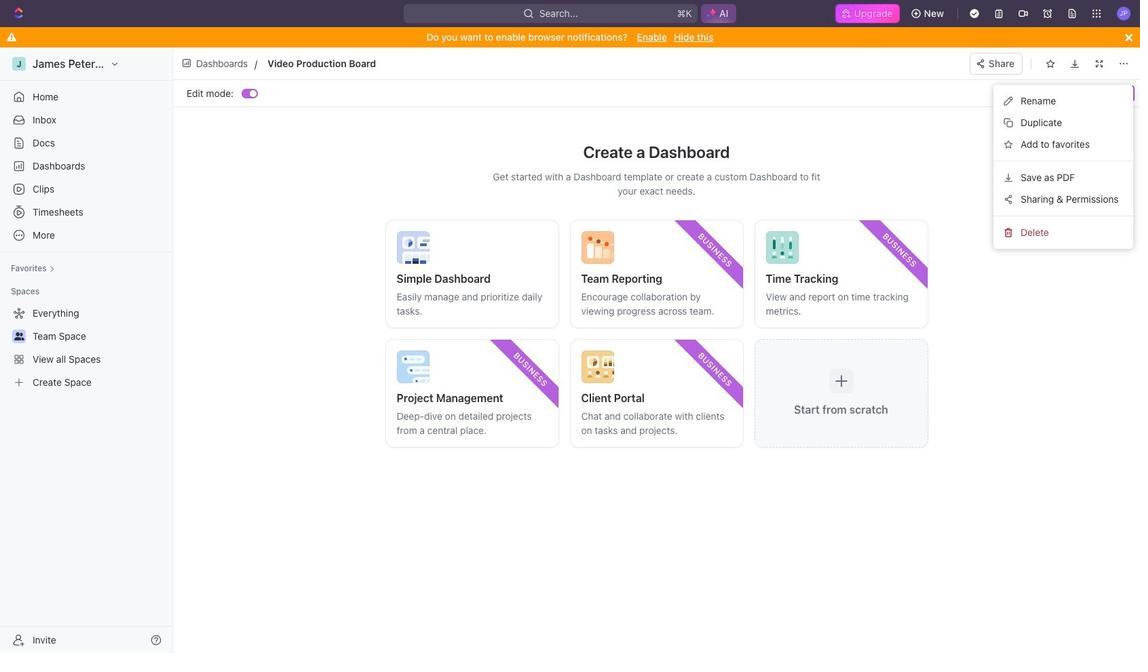 Task type: vqa. For each thing, say whether or not it's contained in the screenshot.
"Project Management" Icon
yes



Task type: describe. For each thing, give the bounding box(es) containing it.
tree inside sidebar navigation
[[5, 303, 167, 394]]

time tracking image
[[766, 232, 799, 264]]



Task type: locate. For each thing, give the bounding box(es) containing it.
None text field
[[268, 55, 563, 72]]

tree
[[5, 303, 167, 394]]

simple dashboard image
[[397, 232, 429, 264]]

sidebar navigation
[[0, 48, 173, 654]]

project management image
[[397, 351, 429, 384]]

team reporting image
[[582, 232, 614, 264]]

client portal image
[[582, 351, 614, 384]]



